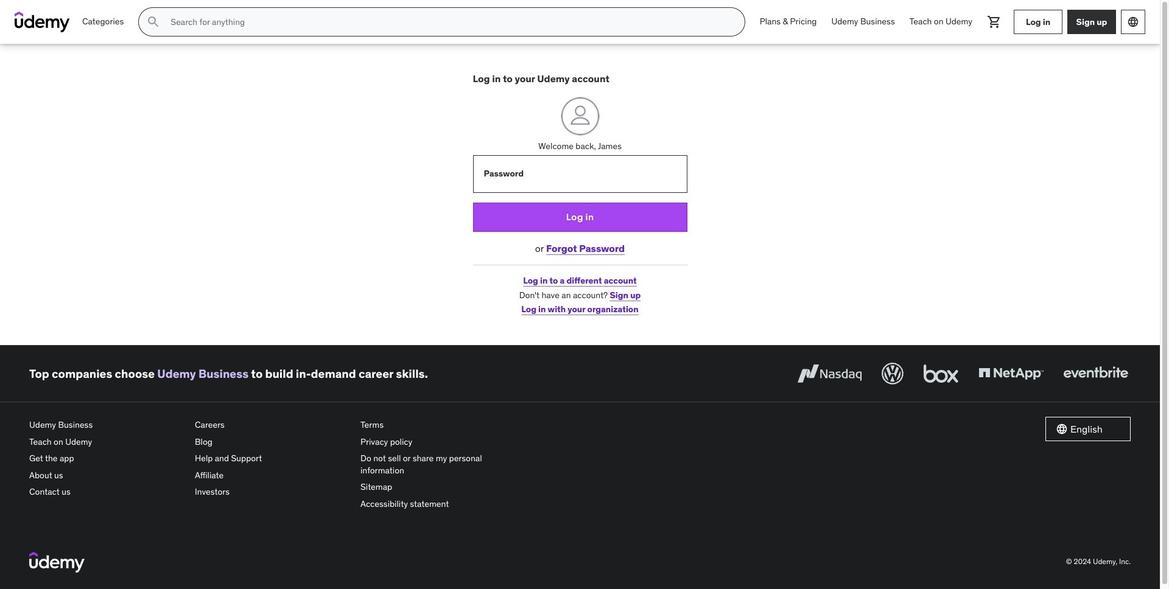 Task type: locate. For each thing, give the bounding box(es) containing it.
0 vertical spatial udemy image
[[15, 12, 70, 32]]

netapp image
[[976, 361, 1046, 387]]

choose a language image
[[1127, 16, 1140, 28]]

1 vertical spatial udemy image
[[29, 552, 85, 573]]

udemy image
[[15, 12, 70, 32], [29, 552, 85, 573]]

eventbrite image
[[1061, 361, 1131, 387]]

volkswagen image
[[880, 361, 906, 387]]

shopping cart with 0 items image
[[987, 15, 1002, 29]]



Task type: describe. For each thing, give the bounding box(es) containing it.
james image
[[561, 97, 600, 136]]

box image
[[921, 361, 962, 387]]

small image
[[1056, 423, 1068, 435]]

nasdaq image
[[795, 361, 865, 387]]

submit search image
[[146, 15, 161, 29]]

Search for anything text field
[[168, 12, 730, 32]]



Task type: vqa. For each thing, say whether or not it's contained in the screenshot.
the Volkswagen image
yes



